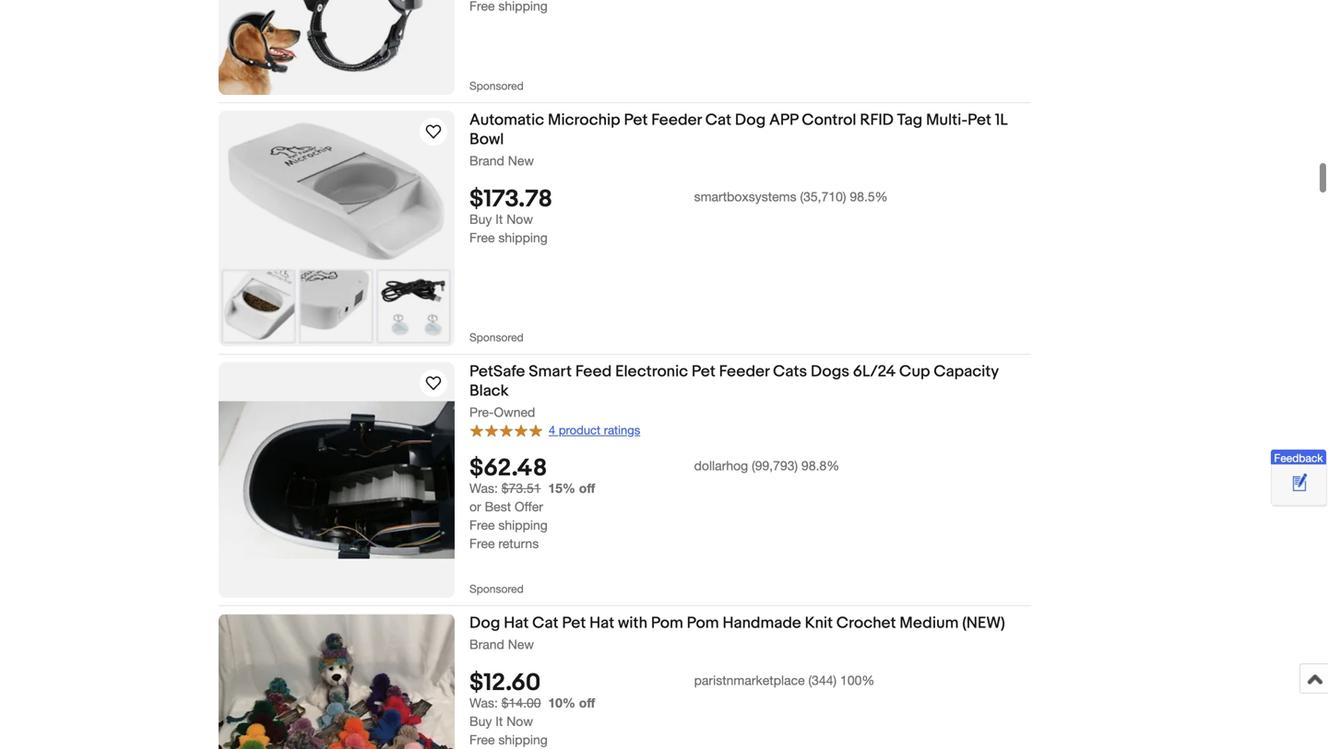 Task type: describe. For each thing, give the bounding box(es) containing it.
3 free from the top
[[469, 536, 495, 552]]

watch petsafe smart feed electronic pet feeder cats dogs 6l/24 cup capacity black image
[[422, 373, 445, 395]]

it inside smartboxsystems (35,710) 98.5% buy it now free shipping
[[496, 212, 503, 227]]

buy inside smartboxsystems (35,710) 98.5% buy it now free shipping
[[469, 212, 492, 227]]

black
[[469, 382, 509, 401]]

$14.00
[[502, 696, 541, 711]]

pet left the 1l on the right top
[[968, 111, 991, 130]]

feeder inside automatic microchip pet feeder cat dog app control rfid tag multi-pet 1l bowl brand new
[[651, 111, 702, 130]]

4 product ratings link
[[469, 422, 640, 439]]

sponsored for 1st sponsored text box from the bottom of the page
[[469, 583, 524, 596]]

15%
[[548, 481, 575, 496]]

smartboxsystems
[[694, 189, 797, 204]]

automatic microchip pet feeder cat dog app control rfid tag multi-pet 1l bowl heading
[[469, 111, 1008, 149]]

3 sponsored text field from the top
[[469, 554, 533, 599]]

free inside smartboxsystems (35,710) 98.5% buy it now free shipping
[[469, 230, 495, 246]]

dog inside dog hat cat pet hat with pom pom handmade knit crochet medium (new) brand new
[[469, 614, 500, 634]]

4 product ratings
[[549, 423, 640, 438]]

automatic
[[469, 111, 544, 130]]

best
[[485, 500, 511, 515]]

1 sponsored text field from the top
[[469, 51, 533, 95]]

$62.48
[[469, 455, 547, 483]]

new inside automatic microchip pet feeder cat dog app control rfid tag multi-pet 1l bowl brand new
[[508, 153, 534, 168]]

bowl
[[469, 130, 504, 149]]

medium
[[900, 614, 959, 634]]

98.8%
[[802, 458, 840, 474]]

petsafe smart feed electronic pet feeder cats dogs 6l/24 cup capacity black link
[[469, 362, 1031, 404]]

(new)
[[962, 614, 1005, 634]]

feeder inside petsafe smart feed electronic pet feeder cats dogs 6l/24 cup capacity black pre-owned
[[719, 362, 769, 382]]

paristnmarketplace (344) 100% was: $14.00 10% off buy it now free shipping
[[469, 673, 875, 748]]

4
[[549, 423, 555, 438]]

10%
[[548, 696, 575, 711]]

dog hat cat pet hat with pom pom handmade knit crochet medium (new) brand new
[[469, 614, 1005, 653]]

cat inside automatic microchip pet feeder cat dog app control rfid tag multi-pet 1l bowl brand new
[[705, 111, 731, 130]]

dog inside automatic microchip pet feeder cat dog app control rfid tag multi-pet 1l bowl brand new
[[735, 111, 766, 130]]

control
[[802, 111, 856, 130]]

ratings
[[604, 423, 640, 438]]

now inside smartboxsystems (35,710) 98.5% buy it now free shipping
[[507, 212, 533, 227]]

sponsored for 2nd sponsored text box from the bottom of the page
[[469, 331, 524, 344]]

petsafe smart feed electronic pet feeder cats dogs 6l/24 cup capacity black pre-owned
[[469, 362, 999, 420]]

dog hat cat pet hat with pom pom handmade knit crochet medium (new) link
[[469, 614, 1031, 637]]

watch automatic microchip pet feeder cat dog app control rfid tag multi-pet 1l bowl image
[[422, 121, 445, 143]]

(99,793)
[[752, 458, 798, 474]]

pet inside petsafe smart feed electronic pet feeder cats dogs 6l/24 cup capacity black pre-owned
[[692, 362, 716, 382]]

2 pom from the left
[[687, 614, 719, 634]]

off for 10%
[[579, 696, 595, 711]]

petsafe
[[469, 362, 525, 382]]

buy inside paristnmarketplace (344) 100% was: $14.00 10% off buy it now free shipping
[[469, 715, 492, 730]]

petsafe smart feed electronic pet feeder cats dogs 6l/24 cup capacity black image
[[219, 402, 455, 559]]

shipping for dollarhog (99,793) 98.8% was: $73.51 15% off or best offer free shipping free returns
[[498, 518, 548, 533]]

offer
[[515, 500, 543, 515]]

or
[[469, 500, 481, 515]]

petsafe smart feed electronic pet feeder cats dogs 6l/24 cup capacity black heading
[[469, 362, 999, 401]]

$173.78
[[469, 186, 552, 214]]

dogs
[[811, 362, 850, 382]]

$73.51
[[502, 481, 541, 496]]



Task type: locate. For each thing, give the bounding box(es) containing it.
1 hat from the left
[[504, 614, 529, 634]]

0 vertical spatial shipping
[[498, 230, 548, 246]]

dollarhog
[[694, 458, 748, 474]]

2 sponsored text field from the top
[[469, 303, 533, 347]]

off inside dollarhog (99,793) 98.8% was: $73.51 15% off or best offer free shipping free returns
[[579, 481, 595, 496]]

pre-
[[469, 405, 494, 420]]

dollarhog (99,793) 98.8% was: $73.51 15% off or best offer free shipping free returns
[[469, 458, 840, 552]]

3 shipping from the top
[[498, 733, 548, 748]]

1 vertical spatial was:
[[469, 696, 498, 711]]

2 free from the top
[[469, 518, 495, 533]]

sponsored for third sponsored text box from the bottom
[[469, 79, 524, 92]]

automatic microchip pet feeder cat dog app control rfid tag multi-pet 1l bowl image
[[219, 111, 455, 347]]

brand up $12.60 at the left of page
[[469, 637, 504, 653]]

electronic
[[615, 362, 688, 382]]

free down $173.78
[[469, 230, 495, 246]]

buy down bowl
[[469, 212, 492, 227]]

1 pom from the left
[[651, 614, 683, 634]]

brand inside dog hat cat pet hat with pom pom handmade knit crochet medium (new) brand new
[[469, 637, 504, 653]]

1 vertical spatial off
[[579, 696, 595, 711]]

Sponsored text field
[[469, 51, 533, 95], [469, 303, 533, 347], [469, 554, 533, 599]]

0 vertical spatial was:
[[469, 481, 498, 496]]

1 horizontal spatial hat
[[589, 614, 614, 634]]

free inside paristnmarketplace (344) 100% was: $14.00 10% off buy it now free shipping
[[469, 733, 495, 748]]

1 free from the top
[[469, 230, 495, 246]]

shipping inside paristnmarketplace (344) 100% was: $14.00 10% off buy it now free shipping
[[498, 733, 548, 748]]

sponsored
[[469, 79, 524, 92], [469, 331, 524, 344], [469, 583, 524, 596]]

off
[[579, 481, 595, 496], [579, 696, 595, 711]]

dog hat cat pet hat with pom pom handmade knit crochet medium (new) image
[[219, 615, 455, 750]]

0 vertical spatial brand
[[469, 153, 504, 168]]

new
[[508, 153, 534, 168], [508, 637, 534, 653]]

returns
[[498, 536, 539, 552]]

1 horizontal spatial cat
[[705, 111, 731, 130]]

hat left the 'with'
[[589, 614, 614, 634]]

(344)
[[808, 673, 837, 689]]

1 now from the top
[[507, 212, 533, 227]]

1 vertical spatial sponsored text field
[[469, 303, 533, 347]]

was: for or
[[469, 481, 498, 496]]

new up $12.60 at the left of page
[[508, 637, 534, 653]]

$12.60
[[469, 670, 541, 698]]

dog hat cat pet hat with pom pom handmade knit crochet medium (new) heading
[[469, 614, 1005, 634]]

was: for buy
[[469, 696, 498, 711]]

0 vertical spatial dog
[[735, 111, 766, 130]]

hat
[[504, 614, 529, 634], [589, 614, 614, 634]]

1 vertical spatial dog
[[469, 614, 500, 634]]

4 free from the top
[[469, 733, 495, 748]]

now
[[507, 212, 533, 227], [507, 715, 533, 730]]

cat
[[705, 111, 731, 130], [532, 614, 559, 634]]

feedback
[[1274, 452, 1323, 465]]

automatic microchip pet feeder cat dog app control rfid tag multi-pet 1l bowl brand new
[[469, 111, 1008, 168]]

pom right the 'with'
[[651, 614, 683, 634]]

98.5%
[[850, 189, 888, 204]]

free left returns
[[469, 536, 495, 552]]

rfid
[[860, 111, 894, 130]]

1 horizontal spatial feeder
[[719, 362, 769, 382]]

brand
[[469, 153, 504, 168], [469, 637, 504, 653]]

1 vertical spatial shipping
[[498, 518, 548, 533]]

0 horizontal spatial hat
[[504, 614, 529, 634]]

it
[[496, 212, 503, 227], [496, 715, 503, 730]]

0 vertical spatial off
[[579, 481, 595, 496]]

brand inside automatic microchip pet feeder cat dog app control rfid tag multi-pet 1l bowl brand new
[[469, 153, 504, 168]]

tag
[[897, 111, 923, 130]]

feed
[[575, 362, 612, 382]]

sponsored text field up petsafe
[[469, 303, 533, 347]]

2 was: from the top
[[469, 696, 498, 711]]

1 sponsored from the top
[[469, 79, 524, 92]]

1 buy from the top
[[469, 212, 492, 227]]

it down $14.00
[[496, 715, 503, 730]]

multi-
[[926, 111, 968, 130]]

0 horizontal spatial dog
[[469, 614, 500, 634]]

owned
[[494, 405, 535, 420]]

cup
[[899, 362, 930, 382]]

1 horizontal spatial dog
[[735, 111, 766, 130]]

shipping inside dollarhog (99,793) 98.8% was: $73.51 15% off or best offer free shipping free returns
[[498, 518, 548, 533]]

off right 15%
[[579, 481, 595, 496]]

1 vertical spatial cat
[[532, 614, 559, 634]]

shipping up returns
[[498, 518, 548, 533]]

0 vertical spatial sponsored text field
[[469, 51, 533, 95]]

1 horizontal spatial pom
[[687, 614, 719, 634]]

sponsored text field down returns
[[469, 554, 533, 599]]

2 new from the top
[[508, 637, 534, 653]]

free
[[469, 230, 495, 246], [469, 518, 495, 533], [469, 536, 495, 552], [469, 733, 495, 748]]

sponsored down returns
[[469, 583, 524, 596]]

product
[[559, 423, 601, 438]]

1 it from the top
[[496, 212, 503, 227]]

paristnmarketplace
[[694, 673, 805, 689]]

was: inside paristnmarketplace (344) 100% was: $14.00 10% off buy it now free shipping
[[469, 696, 498, 711]]

1 new from the top
[[508, 153, 534, 168]]

smart
[[529, 362, 572, 382]]

2 vertical spatial sponsored
[[469, 583, 524, 596]]

pet inside dog hat cat pet hat with pom pom handmade knit crochet medium (new) brand new
[[562, 614, 586, 634]]

free down $12.60 at the left of page
[[469, 733, 495, 748]]

6l/24
[[853, 362, 896, 382]]

0 vertical spatial feeder
[[651, 111, 702, 130]]

knit
[[805, 614, 833, 634]]

0 horizontal spatial cat
[[532, 614, 559, 634]]

microchip
[[548, 111, 620, 130]]

sponsored up petsafe
[[469, 331, 524, 344]]

1 shipping from the top
[[498, 230, 548, 246]]

0 vertical spatial now
[[507, 212, 533, 227]]

0 horizontal spatial pom
[[651, 614, 683, 634]]

pet
[[624, 111, 648, 130], [968, 111, 991, 130], [692, 362, 716, 382], [562, 614, 586, 634]]

shipping down $173.78
[[498, 230, 548, 246]]

1 vertical spatial brand
[[469, 637, 504, 653]]

feeder
[[651, 111, 702, 130], [719, 362, 769, 382]]

2 hat from the left
[[589, 614, 614, 634]]

off inside paristnmarketplace (344) 100% was: $14.00 10% off buy it now free shipping
[[579, 696, 595, 711]]

2 it from the top
[[496, 715, 503, 730]]

2 vertical spatial shipping
[[498, 733, 548, 748]]

cat inside dog hat cat pet hat with pom pom handmade knit crochet medium (new) brand new
[[532, 614, 559, 634]]

pom left handmade
[[687, 614, 719, 634]]

off right the 10%
[[579, 696, 595, 711]]

cats
[[773, 362, 807, 382]]

shipping for paristnmarketplace (344) 100% was: $14.00 10% off buy it now free shipping
[[498, 733, 548, 748]]

1 off from the top
[[579, 481, 595, 496]]

dog left app
[[735, 111, 766, 130]]

1 vertical spatial it
[[496, 715, 503, 730]]

1 vertical spatial sponsored
[[469, 331, 524, 344]]

shipping
[[498, 230, 548, 246], [498, 518, 548, 533], [498, 733, 548, 748]]

0 vertical spatial it
[[496, 212, 503, 227]]

0 vertical spatial new
[[508, 153, 534, 168]]

pom
[[651, 614, 683, 634], [687, 614, 719, 634]]

handmade
[[723, 614, 801, 634]]

0 horizontal spatial feeder
[[651, 111, 702, 130]]

dog
[[735, 111, 766, 130], [469, 614, 500, 634]]

pet right the electronic
[[692, 362, 716, 382]]

1 vertical spatial now
[[507, 715, 533, 730]]

shipping inside smartboxsystems (35,710) 98.5% buy it now free shipping
[[498, 230, 548, 246]]

3 sponsored from the top
[[469, 583, 524, 596]]

was: left $14.00
[[469, 696, 498, 711]]

pet left the 'with'
[[562, 614, 586, 634]]

it inside paristnmarketplace (344) 100% was: $14.00 10% off buy it now free shipping
[[496, 715, 503, 730]]

brand down bowl
[[469, 153, 504, 168]]

0 vertical spatial sponsored
[[469, 79, 524, 92]]

new inside dog hat cat pet hat with pom pom handmade knit crochet medium (new) brand new
[[508, 637, 534, 653]]

was: up or
[[469, 481, 498, 496]]

0 vertical spatial buy
[[469, 212, 492, 227]]

capacity
[[934, 362, 999, 382]]

2 now from the top
[[507, 715, 533, 730]]

2 off from the top
[[579, 696, 595, 711]]

cat left app
[[705, 111, 731, 130]]

app
[[769, 111, 798, 130]]

was:
[[469, 481, 498, 496], [469, 696, 498, 711]]

1 vertical spatial feeder
[[719, 362, 769, 382]]

new up $173.78
[[508, 153, 534, 168]]

sponsored up automatic
[[469, 79, 524, 92]]

it down bowl
[[496, 212, 503, 227]]

sponsored text field up automatic
[[469, 51, 533, 95]]

crochet
[[836, 614, 896, 634]]

buy down $12.60 at the left of page
[[469, 715, 492, 730]]

1 vertical spatial buy
[[469, 715, 492, 730]]

1 brand from the top
[[469, 153, 504, 168]]

was: inside dollarhog (99,793) 98.8% was: $73.51 15% off or best offer free shipping free returns
[[469, 481, 498, 496]]

dog up $12.60 at the left of page
[[469, 614, 500, 634]]

buy
[[469, 212, 492, 227], [469, 715, 492, 730]]

100%
[[840, 673, 875, 689]]

1 was: from the top
[[469, 481, 498, 496]]

now inside paristnmarketplace (344) 100% was: $14.00 10% off buy it now free shipping
[[507, 715, 533, 730]]

2 buy from the top
[[469, 715, 492, 730]]

0 vertical spatial cat
[[705, 111, 731, 130]]

pet right microchip
[[624, 111, 648, 130]]

(35,710)
[[800, 189, 846, 204]]

shipping down $14.00
[[498, 733, 548, 748]]

smartboxsystems (35,710) 98.5% buy it now free shipping
[[469, 189, 888, 246]]

outdoor pet supplies small dog cat helmet hat safety motorcycle bike helmet hat image
[[219, 0, 455, 95]]

automatic microchip pet feeder cat dog app control rfid tag multi-pet 1l bowl link
[[469, 111, 1031, 153]]

off for 15%
[[579, 481, 595, 496]]

1l
[[995, 111, 1008, 130]]

2 sponsored from the top
[[469, 331, 524, 344]]

2 shipping from the top
[[498, 518, 548, 533]]

2 brand from the top
[[469, 637, 504, 653]]

hat up $12.60 at the left of page
[[504, 614, 529, 634]]

with
[[618, 614, 648, 634]]

1 vertical spatial new
[[508, 637, 534, 653]]

cat up $12.60 at the left of page
[[532, 614, 559, 634]]

2 vertical spatial sponsored text field
[[469, 554, 533, 599]]

free down or
[[469, 518, 495, 533]]



Task type: vqa. For each thing, say whether or not it's contained in the screenshot.
the top Now
yes



